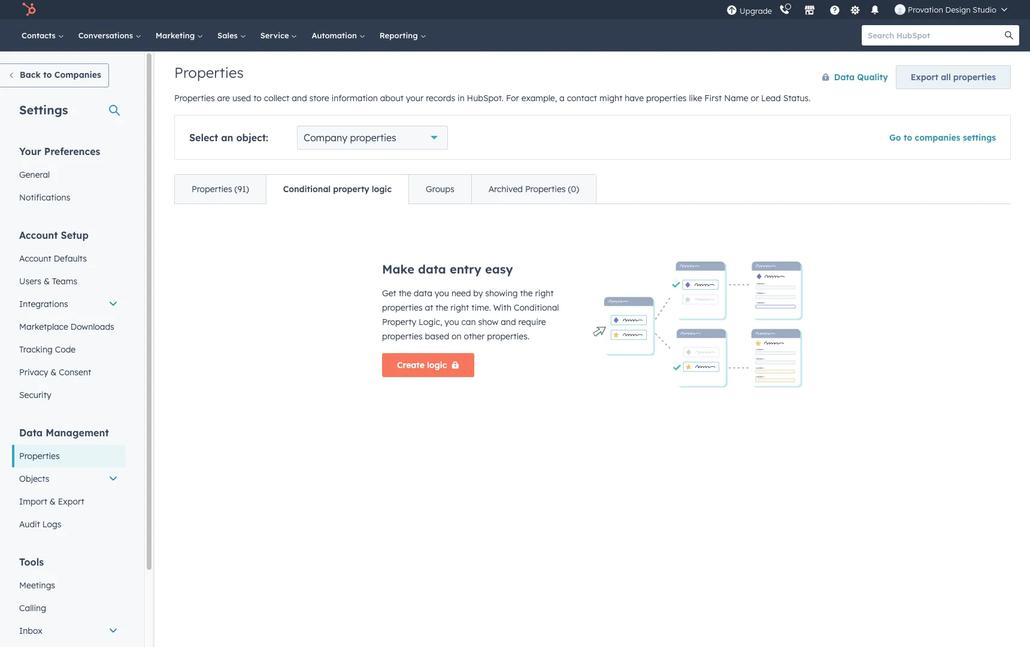 Task type: vqa. For each thing, say whether or not it's contained in the screenshot.
the top Data
yes



Task type: describe. For each thing, give the bounding box(es) containing it.
export inside data management element
[[58, 496, 84, 507]]

marketplaces image
[[804, 5, 815, 16]]

for
[[506, 93, 519, 104]]

need
[[452, 288, 471, 299]]

properties are used to collect and store information about your records in hubspot. for example, a contact might have properties like first name or lead status.
[[174, 93, 811, 104]]

upgrade image
[[726, 5, 737, 16]]

properties (91) link
[[175, 175, 266, 204]]

get the data you need by showing the right properties at the right time. with conditional property logic, you can show and require properties based on other properties.
[[382, 288, 559, 342]]

tracking
[[19, 344, 53, 355]]

privacy & consent
[[19, 367, 91, 378]]

notifications image
[[870, 5, 880, 16]]

showing
[[485, 288, 518, 299]]

import & export
[[19, 496, 84, 507]]

service link
[[253, 19, 304, 52]]

tools element
[[12, 556, 125, 647]]

account for account setup
[[19, 229, 58, 241]]

logic inside 'link'
[[372, 184, 392, 195]]

conversations
[[78, 31, 135, 40]]

go to companies settings button
[[889, 132, 996, 143]]

contact
[[567, 93, 597, 104]]

meetings link
[[12, 574, 125, 597]]

by
[[473, 288, 483, 299]]

in
[[458, 93, 465, 104]]

settings
[[19, 102, 68, 117]]

marketing
[[156, 31, 197, 40]]

make
[[382, 262, 414, 277]]

setup
[[61, 229, 89, 241]]

status.
[[783, 93, 811, 104]]

example,
[[521, 93, 557, 104]]

show
[[478, 317, 498, 328]]

can
[[461, 317, 476, 328]]

calling link
[[12, 597, 125, 620]]

security
[[19, 390, 51, 401]]

hubspot.
[[467, 93, 504, 104]]

inbox
[[19, 626, 42, 637]]

conversations link
[[71, 19, 148, 52]]

logs
[[42, 519, 61, 530]]

time.
[[471, 302, 491, 313]]

about
[[380, 93, 404, 104]]

go
[[889, 132, 901, 143]]

archived
[[488, 184, 523, 195]]

properties inside properties link
[[19, 451, 60, 462]]

your
[[406, 93, 424, 104]]

properties inside the archived properties (0) link
[[525, 184, 566, 195]]

easy
[[485, 262, 513, 277]]

objects
[[19, 474, 49, 484]]

menu containing provation design studio
[[725, 0, 1016, 19]]

company properties button
[[297, 126, 448, 150]]

to for back
[[43, 69, 52, 80]]

provation design studio button
[[888, 0, 1014, 19]]

marketplace downloads link
[[12, 316, 125, 338]]

sales link
[[210, 19, 253, 52]]

properties down property
[[382, 331, 423, 342]]

1 vertical spatial right
[[451, 302, 469, 313]]

conditional inside get the data you need by showing the right properties at the right time. with conditional property logic, you can show and require properties based on other properties.
[[514, 302, 559, 313]]

inbox button
[[12, 620, 125, 643]]

0 vertical spatial right
[[535, 288, 554, 299]]

data quality
[[834, 72, 888, 83]]

1 horizontal spatial the
[[436, 302, 448, 313]]

properties inside popup button
[[350, 132, 396, 144]]

back
[[20, 69, 41, 80]]

contacts link
[[14, 19, 71, 52]]

data management element
[[12, 426, 125, 536]]

quality
[[857, 72, 888, 83]]

on
[[452, 331, 461, 342]]

go to companies settings
[[889, 132, 996, 143]]

james peterson image
[[895, 4, 906, 15]]

& for export
[[50, 496, 56, 507]]

account defaults
[[19, 253, 87, 264]]

users & teams
[[19, 276, 77, 287]]

property
[[333, 184, 369, 195]]

integrations button
[[12, 293, 125, 316]]

notifications
[[19, 192, 70, 203]]

account setup element
[[12, 229, 125, 407]]

conditional property logic link
[[266, 175, 408, 204]]

with
[[493, 302, 511, 313]]

back to companies
[[20, 69, 101, 80]]

integrations
[[19, 299, 68, 310]]

tools
[[19, 556, 44, 568]]

2 horizontal spatial the
[[520, 288, 533, 299]]

account setup
[[19, 229, 89, 241]]

Search HubSpot search field
[[862, 25, 1009, 46]]

properties left are on the left top
[[174, 93, 215, 104]]

create logic
[[397, 360, 447, 371]]

properties inside button
[[953, 72, 996, 83]]

0 vertical spatial data
[[418, 262, 446, 277]]

search image
[[1005, 31, 1013, 40]]

might
[[599, 93, 622, 104]]

users
[[19, 276, 41, 287]]

contacts
[[22, 31, 58, 40]]

data for data quality
[[834, 72, 855, 83]]

other
[[464, 331, 485, 342]]

settings
[[963, 132, 996, 143]]

have
[[625, 93, 644, 104]]

notifications button
[[865, 0, 885, 19]]

at
[[425, 302, 433, 313]]

calling
[[19, 603, 46, 614]]

objects button
[[12, 468, 125, 490]]

archived properties (0) link
[[471, 175, 596, 204]]

data for data management
[[19, 427, 43, 439]]



Task type: locate. For each thing, give the bounding box(es) containing it.
and left "store"
[[292, 93, 307, 104]]

import
[[19, 496, 47, 507]]

select
[[189, 132, 218, 144]]

conditional property logic
[[283, 184, 392, 195]]

data quality button
[[809, 65, 889, 89]]

2 horizontal spatial to
[[904, 132, 912, 143]]

0 horizontal spatial data
[[19, 427, 43, 439]]

conditional inside 'link'
[[283, 184, 331, 195]]

audit logs link
[[12, 513, 125, 536]]

management
[[46, 427, 109, 439]]

properties left (0)
[[525, 184, 566, 195]]

& right users
[[44, 276, 50, 287]]

1 horizontal spatial conditional
[[514, 302, 559, 313]]

data inside button
[[834, 72, 855, 83]]

your preferences element
[[12, 145, 125, 209]]

store
[[309, 93, 329, 104]]

account
[[19, 229, 58, 241], [19, 253, 51, 264]]

companies
[[54, 69, 101, 80]]

automation
[[312, 31, 359, 40]]

require
[[518, 317, 546, 328]]

1 horizontal spatial export
[[911, 72, 938, 83]]

logic right create
[[427, 360, 447, 371]]

create
[[397, 360, 425, 371]]

and inside get the data you need by showing the right properties at the right time. with conditional property logic, you can show and require properties based on other properties.
[[501, 317, 516, 328]]

0 vertical spatial &
[[44, 276, 50, 287]]

0 vertical spatial conditional
[[283, 184, 331, 195]]

0 vertical spatial and
[[292, 93, 307, 104]]

& for consent
[[50, 367, 57, 378]]

you
[[435, 288, 449, 299], [445, 317, 459, 328]]

to right back
[[43, 69, 52, 80]]

you up on
[[445, 317, 459, 328]]

import & export link
[[12, 490, 125, 513]]

collect
[[264, 93, 289, 104]]

properties up objects
[[19, 451, 60, 462]]

1 horizontal spatial and
[[501, 317, 516, 328]]

0 horizontal spatial logic
[[372, 184, 392, 195]]

all
[[941, 72, 951, 83]]

0 horizontal spatial to
[[43, 69, 52, 80]]

& for teams
[[44, 276, 50, 287]]

upgrade
[[740, 6, 772, 15]]

notifications link
[[12, 186, 125, 209]]

marketplaces button
[[797, 0, 822, 19]]

0 vertical spatial to
[[43, 69, 52, 80]]

privacy
[[19, 367, 48, 378]]

& right privacy
[[50, 367, 57, 378]]

to for go
[[904, 132, 912, 143]]

0 horizontal spatial conditional
[[283, 184, 331, 195]]

groups
[[426, 184, 454, 195]]

properties up are on the left top
[[174, 63, 244, 81]]

provation design studio
[[908, 5, 997, 14]]

records
[[426, 93, 455, 104]]

properties down information
[[350, 132, 396, 144]]

1 vertical spatial conditional
[[514, 302, 559, 313]]

consent
[[59, 367, 91, 378]]

0 horizontal spatial the
[[399, 288, 411, 299]]

tab list
[[174, 174, 596, 204]]

tab list containing properties (91)
[[174, 174, 596, 204]]

& inside data management element
[[50, 496, 56, 507]]

1 horizontal spatial logic
[[427, 360, 447, 371]]

data left quality
[[834, 72, 855, 83]]

companies
[[915, 132, 960, 143]]

data inside get the data you need by showing the right properties at the right time. with conditional property logic, you can show and require properties based on other properties.
[[414, 288, 432, 299]]

1 vertical spatial data
[[19, 427, 43, 439]]

right up the require
[[535, 288, 554, 299]]

1 vertical spatial logic
[[427, 360, 447, 371]]

marketplace
[[19, 322, 68, 332]]

logic inside button
[[427, 360, 447, 371]]

properties (91)
[[192, 184, 249, 195]]

settings image
[[850, 5, 860, 16]]

reporting link
[[372, 19, 433, 52]]

0 vertical spatial you
[[435, 288, 449, 299]]

groups link
[[408, 175, 471, 204]]

1 horizontal spatial right
[[535, 288, 554, 299]]

2 account from the top
[[19, 253, 51, 264]]

or
[[751, 93, 759, 104]]

name
[[724, 93, 748, 104]]

account up the account defaults
[[19, 229, 58, 241]]

(91)
[[234, 184, 249, 195]]

menu
[[725, 0, 1016, 19]]

service
[[260, 31, 291, 40]]

data left entry on the top of page
[[418, 262, 446, 277]]

are
[[217, 93, 230, 104]]

code
[[55, 344, 76, 355]]

& right import
[[50, 496, 56, 507]]

right down need
[[451, 302, 469, 313]]

0 vertical spatial data
[[834, 72, 855, 83]]

1 vertical spatial you
[[445, 317, 459, 328]]

export left all
[[911, 72, 938, 83]]

tracking code link
[[12, 338, 125, 361]]

general
[[19, 169, 50, 180]]

0 vertical spatial logic
[[372, 184, 392, 195]]

export inside button
[[911, 72, 938, 83]]

conditional up the require
[[514, 302, 559, 313]]

hubspot image
[[22, 2, 36, 17]]

the right at
[[436, 302, 448, 313]]

conditional left the property
[[283, 184, 331, 195]]

company
[[304, 132, 347, 144]]

2 vertical spatial &
[[50, 496, 56, 507]]

and up properties.
[[501, 317, 516, 328]]

reporting
[[380, 31, 420, 40]]

account up users
[[19, 253, 51, 264]]

0 vertical spatial account
[[19, 229, 58, 241]]

automation link
[[304, 19, 372, 52]]

property
[[382, 317, 416, 328]]

company properties
[[304, 132, 396, 144]]

defaults
[[54, 253, 87, 264]]

1 horizontal spatial to
[[253, 93, 262, 104]]

to inside the back to companies link
[[43, 69, 52, 80]]

logic right the property
[[372, 184, 392, 195]]

data management
[[19, 427, 109, 439]]

right
[[535, 288, 554, 299], [451, 302, 469, 313]]

search button
[[999, 25, 1019, 46]]

account defaults link
[[12, 247, 125, 270]]

create logic button
[[382, 353, 474, 377]]

0 horizontal spatial right
[[451, 302, 469, 313]]

select an object:
[[189, 132, 268, 144]]

lead
[[761, 93, 781, 104]]

the right showing
[[520, 288, 533, 299]]

the right get
[[399, 288, 411, 299]]

settings link
[[847, 3, 862, 16]]

2 vertical spatial to
[[904, 132, 912, 143]]

1 vertical spatial account
[[19, 253, 51, 264]]

1 vertical spatial and
[[501, 317, 516, 328]]

data
[[834, 72, 855, 83], [19, 427, 43, 439]]

to right go
[[904, 132, 912, 143]]

get
[[382, 288, 396, 299]]

export up audit logs "link" on the left of page
[[58, 496, 84, 507]]

account for account defaults
[[19, 253, 51, 264]]

back to companies link
[[0, 63, 109, 87]]

marketing link
[[148, 19, 210, 52]]

1 horizontal spatial data
[[834, 72, 855, 83]]

&
[[44, 276, 50, 287], [50, 367, 57, 378], [50, 496, 56, 507]]

data down security
[[19, 427, 43, 439]]

0 horizontal spatial export
[[58, 496, 84, 507]]

properties up property
[[382, 302, 423, 313]]

calling icon image
[[779, 5, 790, 16]]

1 account from the top
[[19, 229, 58, 241]]

1 vertical spatial data
[[414, 288, 432, 299]]

you left need
[[435, 288, 449, 299]]

meetings
[[19, 580, 55, 591]]

1 vertical spatial to
[[253, 93, 262, 104]]

information
[[331, 93, 378, 104]]

properties
[[953, 72, 996, 83], [646, 93, 687, 104], [350, 132, 396, 144], [382, 302, 423, 313], [382, 331, 423, 342]]

audit logs
[[19, 519, 61, 530]]

properties left 'like' at right top
[[646, 93, 687, 104]]

data up at
[[414, 288, 432, 299]]

to right used
[[253, 93, 262, 104]]

preferences
[[44, 146, 100, 158]]

export all properties
[[911, 72, 996, 83]]

teams
[[52, 276, 77, 287]]

provation
[[908, 5, 943, 14]]

like
[[689, 93, 702, 104]]

your preferences
[[19, 146, 100, 158]]

properties right all
[[953, 72, 996, 83]]

properties link
[[12, 445, 125, 468]]

security link
[[12, 384, 125, 407]]

calling icon button
[[774, 2, 795, 17]]

1 vertical spatial &
[[50, 367, 57, 378]]

help image
[[829, 5, 840, 16]]

properties left (91)
[[192, 184, 232, 195]]

(0)
[[568, 184, 579, 195]]

the
[[399, 288, 411, 299], [520, 288, 533, 299], [436, 302, 448, 313]]

0 horizontal spatial and
[[292, 93, 307, 104]]

0 vertical spatial export
[[911, 72, 938, 83]]

used
[[232, 93, 251, 104]]

1 vertical spatial export
[[58, 496, 84, 507]]

properties inside 'properties (91)' link
[[192, 184, 232, 195]]

first
[[704, 93, 722, 104]]



